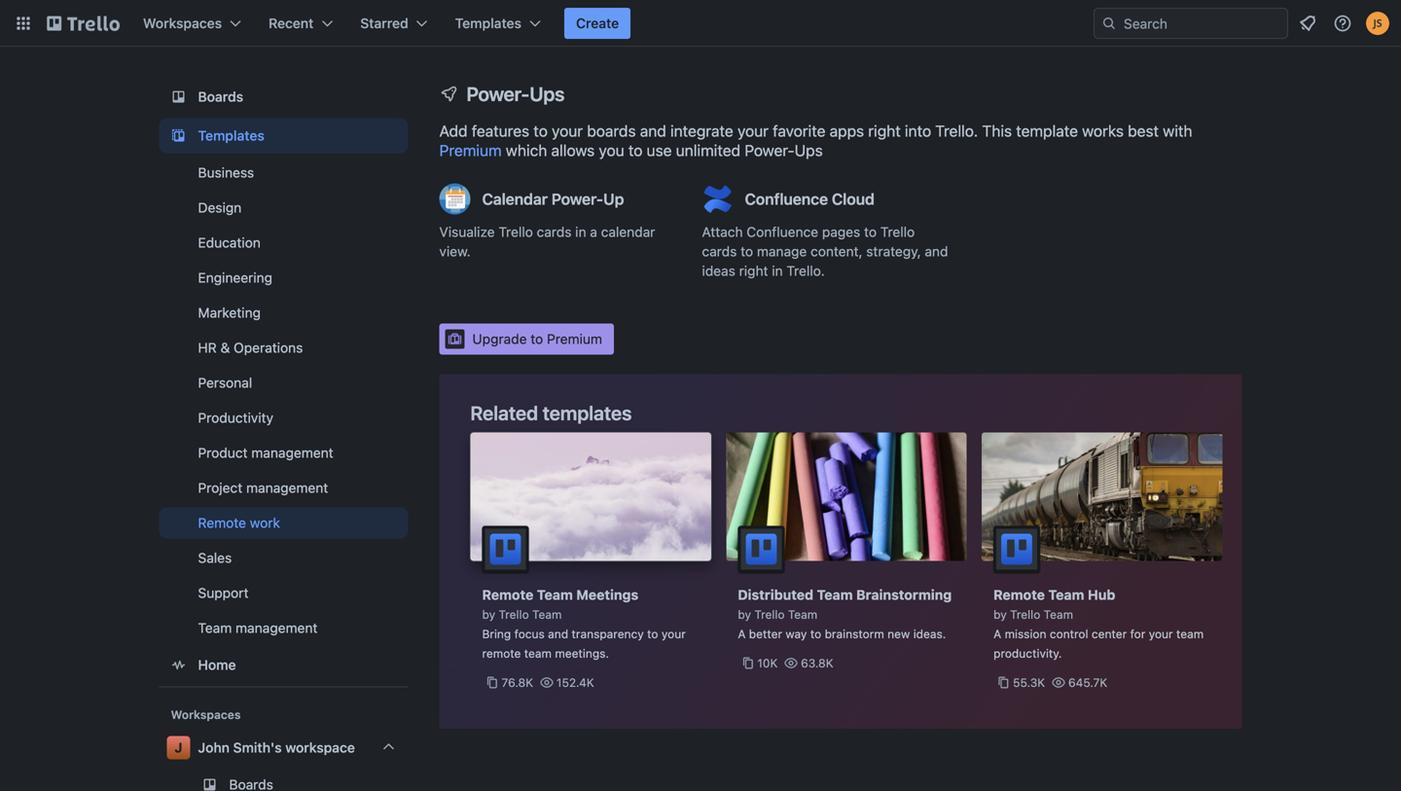 Task type: locate. For each thing, give the bounding box(es) containing it.
trello up better
[[755, 608, 785, 622]]

0 horizontal spatial remote
[[198, 515, 246, 531]]

1 horizontal spatial cards
[[702, 243, 737, 259]]

productivity link
[[159, 402, 408, 433]]

1 horizontal spatial a
[[994, 627, 1002, 641]]

trello. inside attach confluence pages to trello cards to manage content, strategy, and ideas right in trello.
[[787, 263, 825, 279]]

upgrade to premium
[[473, 331, 603, 347]]

use
[[647, 141, 672, 160]]

by up better
[[738, 608, 751, 622]]

related templates
[[471, 402, 632, 424]]

team inside remote team hub by trello team a mission control center for your team productivity.
[[1177, 627, 1204, 641]]

0 horizontal spatial a
[[738, 627, 746, 641]]

trello team image
[[482, 526, 529, 573], [738, 526, 785, 573]]

cards
[[537, 224, 572, 240], [702, 243, 737, 259]]

into
[[905, 122, 932, 140]]

work
[[250, 515, 280, 531]]

templates up business
[[198, 127, 265, 143]]

smith's
[[233, 740, 282, 756]]

right
[[869, 122, 901, 140], [739, 263, 769, 279]]

cards down calendar power-up
[[537, 224, 572, 240]]

remote up "mission"
[[994, 587, 1045, 603]]

2 vertical spatial power-
[[552, 190, 604, 208]]

your left favorite
[[738, 122, 769, 140]]

sales link
[[159, 542, 408, 574]]

attach confluence pages to trello cards to manage content, strategy, and ideas right in trello.
[[702, 224, 949, 279]]

primary element
[[0, 0, 1402, 47]]

trello inside attach confluence pages to trello cards to manage content, strategy, and ideas right in trello.
[[881, 224, 915, 240]]

2 horizontal spatial power-
[[745, 141, 795, 160]]

by inside remote team meetings by trello team bring focus and transparency to your remote team meetings.
[[482, 608, 496, 622]]

engineering
[[198, 269, 273, 285]]

power-
[[467, 82, 530, 105], [745, 141, 795, 160], [552, 190, 604, 208]]

design
[[198, 199, 242, 215]]

trello team image up bring
[[482, 526, 529, 573]]

and inside attach confluence pages to trello cards to manage content, strategy, and ideas right in trello.
[[925, 243, 949, 259]]

focus
[[515, 627, 545, 641]]

0 vertical spatial in
[[576, 224, 587, 240]]

upgrade
[[473, 331, 527, 347]]

by for remote team meetings
[[482, 608, 496, 622]]

1 vertical spatial confluence
[[747, 224, 819, 240]]

template board image
[[167, 124, 190, 147]]

to right pages
[[864, 224, 877, 240]]

by
[[482, 608, 496, 622], [738, 608, 751, 622], [994, 608, 1007, 622]]

team management link
[[159, 613, 408, 644]]

boards
[[198, 88, 243, 104]]

team down focus
[[524, 647, 552, 660]]

to left use
[[629, 141, 643, 160]]

2 by from the left
[[738, 608, 751, 622]]

trello
[[499, 224, 533, 240], [881, 224, 915, 240], [499, 608, 529, 622], [755, 608, 785, 622], [1011, 608, 1041, 622]]

trello up strategy,
[[881, 224, 915, 240]]

and up use
[[640, 122, 667, 140]]

board image
[[167, 85, 190, 108]]

0 vertical spatial trello.
[[936, 122, 978, 140]]

1 vertical spatial premium
[[547, 331, 603, 347]]

trello inside visualize trello cards in a calendar view.
[[499, 224, 533, 240]]

product
[[198, 445, 248, 461]]

0 vertical spatial premium
[[439, 141, 502, 160]]

content,
[[811, 243, 863, 259]]

trello for remote team meetings by trello team bring focus and transparency to your remote team meetings.
[[499, 608, 529, 622]]

trello inside distributed team brainstorming by trello team a better way to brainstorm new ideas.
[[755, 608, 785, 622]]

workspaces
[[143, 15, 222, 31], [171, 708, 241, 722]]

brainstorming
[[857, 587, 952, 603]]

1 horizontal spatial trello.
[[936, 122, 978, 140]]

confluence
[[745, 190, 828, 208], [747, 224, 819, 240]]

power- up features
[[467, 82, 530, 105]]

workspaces inside popup button
[[143, 15, 222, 31]]

transparency
[[572, 627, 644, 641]]

remote up bring
[[482, 587, 534, 603]]

design link
[[159, 192, 408, 223]]

premium down add
[[439, 141, 502, 160]]

1 horizontal spatial and
[[640, 122, 667, 140]]

&
[[220, 340, 230, 356]]

in left a
[[576, 224, 587, 240]]

1 vertical spatial templates
[[198, 127, 265, 143]]

this
[[983, 122, 1012, 140]]

1 trello team image from the left
[[482, 526, 529, 573]]

by for distributed team brainstorming
[[738, 608, 751, 622]]

cards inside attach confluence pages to trello cards to manage content, strategy, and ideas right in trello.
[[702, 243, 737, 259]]

remote inside remote team hub by trello team a mission control center for your team productivity.
[[994, 587, 1045, 603]]

your right "transparency"
[[662, 627, 686, 641]]

personal
[[198, 375, 252, 391]]

a left better
[[738, 627, 746, 641]]

0 horizontal spatial premium
[[439, 141, 502, 160]]

home link
[[159, 648, 408, 683]]

remote inside remote team meetings by trello team bring focus and transparency to your remote team meetings.
[[482, 587, 534, 603]]

trello up focus
[[499, 608, 529, 622]]

2 horizontal spatial by
[[994, 608, 1007, 622]]

and inside remote team meetings by trello team bring focus and transparency to your remote team meetings.
[[548, 627, 569, 641]]

1 horizontal spatial remote
[[482, 587, 534, 603]]

0 vertical spatial workspaces
[[143, 15, 222, 31]]

power- down favorite
[[745, 141, 795, 160]]

manage
[[757, 243, 807, 259]]

sales
[[198, 550, 232, 566]]

premium right upgrade at the top left of the page
[[547, 331, 603, 347]]

0 horizontal spatial team
[[524, 647, 552, 660]]

0 horizontal spatial and
[[548, 627, 569, 641]]

management down 'productivity' link
[[251, 445, 333, 461]]

bring
[[482, 627, 511, 641]]

645.7k
[[1069, 676, 1108, 690]]

john smith (johnsmith38824343) image
[[1367, 12, 1390, 35]]

2 a from the left
[[994, 627, 1002, 641]]

to down attach
[[741, 243, 754, 259]]

right down manage
[[739, 263, 769, 279]]

in down manage
[[772, 263, 783, 279]]

your inside remote team meetings by trello team bring focus and transparency to your remote team meetings.
[[662, 627, 686, 641]]

1 vertical spatial cards
[[702, 243, 737, 259]]

right left into
[[869, 122, 901, 140]]

1 vertical spatial power-
[[745, 141, 795, 160]]

trello team image for remote team meetings
[[482, 526, 529, 573]]

a
[[738, 627, 746, 641], [994, 627, 1002, 641]]

ups inside add features to your boards and integrate your favorite apps right into trello. this template works best with premium which allows you to use unlimited power-ups
[[795, 141, 823, 160]]

1 horizontal spatial trello team image
[[738, 526, 785, 573]]

to right way
[[811, 627, 822, 641]]

calendar
[[601, 224, 656, 240]]

personal link
[[159, 367, 408, 398]]

your
[[552, 122, 583, 140], [738, 122, 769, 140], [662, 627, 686, 641], [1149, 627, 1174, 641]]

1 by from the left
[[482, 608, 496, 622]]

unlimited
[[676, 141, 741, 160]]

3 by from the left
[[994, 608, 1007, 622]]

1 horizontal spatial team
[[1177, 627, 1204, 641]]

1 vertical spatial ups
[[795, 141, 823, 160]]

1 horizontal spatial templates
[[455, 15, 522, 31]]

trello. down manage
[[787, 263, 825, 279]]

1 horizontal spatial premium
[[547, 331, 603, 347]]

1 vertical spatial management
[[246, 480, 328, 496]]

management for team management
[[236, 620, 318, 636]]

1 vertical spatial right
[[739, 263, 769, 279]]

management for product management
[[251, 445, 333, 461]]

1 horizontal spatial ups
[[795, 141, 823, 160]]

trello up "mission"
[[1011, 608, 1041, 622]]

trello inside remote team hub by trello team a mission control center for your team productivity.
[[1011, 608, 1041, 622]]

trello team image for distributed team brainstorming
[[738, 526, 785, 573]]

a inside remote team hub by trello team a mission control center for your team productivity.
[[994, 627, 1002, 641]]

premium
[[439, 141, 502, 160], [547, 331, 603, 347]]

remote work
[[198, 515, 280, 531]]

remote down "project"
[[198, 515, 246, 531]]

your inside remote team hub by trello team a mission control center for your team productivity.
[[1149, 627, 1174, 641]]

to inside distributed team brainstorming by trello team a better way to brainstorm new ideas.
[[811, 627, 822, 641]]

2 vertical spatial and
[[548, 627, 569, 641]]

1 horizontal spatial power-
[[552, 190, 604, 208]]

1 a from the left
[[738, 627, 746, 641]]

related
[[471, 402, 538, 424]]

2 horizontal spatial remote
[[994, 587, 1045, 603]]

you
[[599, 141, 625, 160]]

1 vertical spatial team
[[524, 647, 552, 660]]

2 trello team image from the left
[[738, 526, 785, 573]]

2 horizontal spatial and
[[925, 243, 949, 259]]

1 horizontal spatial by
[[738, 608, 751, 622]]

1 horizontal spatial right
[[869, 122, 901, 140]]

a inside distributed team brainstorming by trello team a better way to brainstorm new ideas.
[[738, 627, 746, 641]]

distributed
[[738, 587, 814, 603]]

hr
[[198, 340, 217, 356]]

support link
[[159, 578, 408, 609]]

1 horizontal spatial in
[[772, 263, 783, 279]]

1 vertical spatial workspaces
[[171, 708, 241, 722]]

templates button
[[444, 8, 553, 39]]

to right "transparency"
[[647, 627, 659, 641]]

workspaces button
[[131, 8, 253, 39]]

152.4k
[[557, 676, 595, 690]]

team
[[537, 587, 573, 603], [817, 587, 853, 603], [1049, 587, 1085, 603], [532, 608, 562, 622], [788, 608, 818, 622], [1044, 608, 1074, 622], [198, 620, 232, 636]]

starred
[[360, 15, 409, 31]]

0 vertical spatial templates
[[455, 15, 522, 31]]

your right for
[[1149, 627, 1174, 641]]

a left "mission"
[[994, 627, 1002, 641]]

0 horizontal spatial in
[[576, 224, 587, 240]]

by up bring
[[482, 608, 496, 622]]

0 horizontal spatial right
[[739, 263, 769, 279]]

team right for
[[1177, 627, 1204, 641]]

power- up a
[[552, 190, 604, 208]]

right inside add features to your boards and integrate your favorite apps right into trello. this template works best with premium which allows you to use unlimited power-ups
[[869, 122, 901, 140]]

and right strategy,
[[925, 243, 949, 259]]

ups down favorite
[[795, 141, 823, 160]]

templates up power-ups
[[455, 15, 522, 31]]

a
[[590, 224, 598, 240]]

0 vertical spatial cards
[[537, 224, 572, 240]]

by inside distributed team brainstorming by trello team a better way to brainstorm new ideas.
[[738, 608, 751, 622]]

trello.
[[936, 122, 978, 140], [787, 263, 825, 279]]

by for remote team hub
[[994, 608, 1007, 622]]

meetings
[[577, 587, 639, 603]]

1 vertical spatial trello.
[[787, 263, 825, 279]]

0 horizontal spatial templates
[[198, 127, 265, 143]]

management down product management link
[[246, 480, 328, 496]]

0 horizontal spatial power-
[[467, 82, 530, 105]]

trello down calendar on the top of the page
[[499, 224, 533, 240]]

power- inside add features to your boards and integrate your favorite apps right into trello. this template works best with premium which allows you to use unlimited power-ups
[[745, 141, 795, 160]]

trello for remote team hub by trello team a mission control center for your team productivity.
[[1011, 608, 1041, 622]]

0 vertical spatial ups
[[530, 82, 565, 105]]

workspaces up john
[[171, 708, 241, 722]]

by inside remote team hub by trello team a mission control center for your team productivity.
[[994, 608, 1007, 622]]

remote
[[198, 515, 246, 531], [482, 587, 534, 603], [994, 587, 1045, 603]]

and right focus
[[548, 627, 569, 641]]

2 vertical spatial management
[[236, 620, 318, 636]]

0 horizontal spatial trello.
[[787, 263, 825, 279]]

0 vertical spatial and
[[640, 122, 667, 140]]

management down support link
[[236, 620, 318, 636]]

trello inside remote team meetings by trello team bring focus and transparency to your remote team meetings.
[[499, 608, 529, 622]]

0 horizontal spatial trello team image
[[482, 526, 529, 573]]

apps
[[830, 122, 864, 140]]

john smith's workspace
[[198, 740, 355, 756]]

0 vertical spatial management
[[251, 445, 333, 461]]

to
[[534, 122, 548, 140], [629, 141, 643, 160], [864, 224, 877, 240], [741, 243, 754, 259], [531, 331, 543, 347], [647, 627, 659, 641], [811, 627, 822, 641]]

and
[[640, 122, 667, 140], [925, 243, 949, 259], [548, 627, 569, 641]]

a for remote team hub
[[994, 627, 1002, 641]]

Search field
[[1117, 9, 1288, 38]]

visualize
[[439, 224, 495, 240]]

0 horizontal spatial by
[[482, 608, 496, 622]]

by up "mission"
[[994, 608, 1007, 622]]

remote work link
[[159, 507, 408, 539]]

cards up ideas
[[702, 243, 737, 259]]

templates
[[455, 15, 522, 31], [198, 127, 265, 143]]

0 notifications image
[[1297, 12, 1320, 35]]

control
[[1050, 627, 1089, 641]]

team inside remote team meetings by trello team bring focus and transparency to your remote team meetings.
[[524, 647, 552, 660]]

0 vertical spatial team
[[1177, 627, 1204, 641]]

project management
[[198, 480, 328, 496]]

template
[[1016, 122, 1078, 140]]

trello. right into
[[936, 122, 978, 140]]

trello team image up 'distributed'
[[738, 526, 785, 573]]

0 vertical spatial right
[[869, 122, 901, 140]]

ups up which
[[530, 82, 565, 105]]

1 vertical spatial and
[[925, 243, 949, 259]]

workspaces up board image
[[143, 15, 222, 31]]

home
[[198, 657, 236, 673]]

1 vertical spatial in
[[772, 263, 783, 279]]

0 horizontal spatial cards
[[537, 224, 572, 240]]

0 vertical spatial power-
[[467, 82, 530, 105]]

10k
[[758, 657, 778, 670]]

in
[[576, 224, 587, 240], [772, 263, 783, 279]]



Task type: describe. For each thing, give the bounding box(es) containing it.
in inside visualize trello cards in a calendar view.
[[576, 224, 587, 240]]

favorite
[[773, 122, 826, 140]]

visualize trello cards in a calendar view.
[[439, 224, 656, 259]]

project
[[198, 480, 243, 496]]

boards link
[[159, 79, 408, 114]]

home image
[[167, 653, 190, 677]]

hr & operations link
[[159, 332, 408, 363]]

templates
[[543, 402, 632, 424]]

add features to your boards and integrate your favorite apps right into trello. this template works best with premium which allows you to use unlimited power-ups
[[439, 122, 1193, 160]]

0 vertical spatial confluence
[[745, 190, 828, 208]]

team management
[[198, 620, 318, 636]]

management for project management
[[246, 480, 328, 496]]

trello. inside add features to your boards and integrate your favorite apps right into trello. this template works best with premium which allows you to use unlimited power-ups
[[936, 122, 978, 140]]

76.8k
[[502, 676, 534, 690]]

to right upgrade at the top left of the page
[[531, 331, 543, 347]]

and inside add features to your boards and integrate your favorite apps right into trello. this template works best with premium which allows you to use unlimited power-ups
[[640, 122, 667, 140]]

brainstorm
[[825, 627, 885, 641]]

a for distributed team brainstorming
[[738, 627, 746, 641]]

starred button
[[349, 8, 440, 39]]

remote for remote work
[[198, 515, 246, 531]]

templates link
[[159, 118, 408, 153]]

better
[[749, 627, 783, 641]]

templates inside 'dropdown button'
[[455, 15, 522, 31]]

for
[[1131, 627, 1146, 641]]

calendar power-up
[[482, 190, 624, 208]]

support
[[198, 585, 249, 601]]

trello for distributed team brainstorming by trello team a better way to brainstorm new ideas.
[[755, 608, 785, 622]]

remote for remote team hub by trello team a mission control center for your team productivity.
[[994, 587, 1045, 603]]

to inside remote team meetings by trello team bring focus and transparency to your remote team meetings.
[[647, 627, 659, 641]]

education link
[[159, 227, 408, 258]]

center
[[1092, 627, 1127, 641]]

new
[[888, 627, 910, 641]]

productivity.
[[994, 647, 1062, 660]]

recent button
[[257, 8, 345, 39]]

your up allows
[[552, 122, 583, 140]]

distributed team brainstorming by trello team a better way to brainstorm new ideas.
[[738, 587, 952, 641]]

add
[[439, 122, 468, 140]]

confluence cloud
[[745, 190, 875, 208]]

up
[[604, 190, 624, 208]]

create
[[576, 15, 619, 31]]

search image
[[1102, 16, 1117, 31]]

remote
[[482, 647, 521, 660]]

product management link
[[159, 437, 408, 468]]

create button
[[565, 8, 631, 39]]

business link
[[159, 157, 408, 188]]

works
[[1083, 122, 1124, 140]]

cloud
[[832, 190, 875, 208]]

productivity
[[198, 410, 274, 426]]

remote team meetings by trello team bring focus and transparency to your remote team meetings.
[[482, 587, 686, 660]]

which
[[506, 141, 547, 160]]

engineering link
[[159, 262, 408, 293]]

0 horizontal spatial ups
[[530, 82, 565, 105]]

right inside attach confluence pages to trello cards to manage content, strategy, and ideas right in trello.
[[739, 263, 769, 279]]

integrate
[[671, 122, 734, 140]]

with
[[1163, 122, 1193, 140]]

product management
[[198, 445, 333, 461]]

operations
[[234, 340, 303, 356]]

remote team hub by trello team a mission control center for your team productivity.
[[994, 587, 1204, 660]]

best
[[1128, 122, 1159, 140]]

ideas
[[702, 263, 736, 279]]

education
[[198, 234, 261, 250]]

confluence inside attach confluence pages to trello cards to manage content, strategy, and ideas right in trello.
[[747, 224, 819, 240]]

calendar
[[482, 190, 548, 208]]

attach
[[702, 224, 743, 240]]

63.8k
[[801, 657, 834, 670]]

to up which
[[534, 122, 548, 140]]

workspace
[[285, 740, 355, 756]]

j
[[175, 740, 183, 756]]

marketing
[[198, 304, 261, 321]]

meetings.
[[555, 647, 609, 660]]

marketing link
[[159, 297, 408, 328]]

open information menu image
[[1334, 14, 1353, 33]]

strategy,
[[867, 243, 921, 259]]

way
[[786, 627, 807, 641]]

trello team image
[[994, 526, 1041, 573]]

mission
[[1005, 627, 1047, 641]]

boards
[[587, 122, 636, 140]]

cards inside visualize trello cards in a calendar view.
[[537, 224, 572, 240]]

premium link
[[439, 141, 502, 160]]

recent
[[269, 15, 314, 31]]

55.3k
[[1013, 676, 1046, 690]]

business
[[198, 164, 254, 180]]

remote for remote team meetings by trello team bring focus and transparency to your remote team meetings.
[[482, 587, 534, 603]]

back to home image
[[47, 8, 120, 39]]

in inside attach confluence pages to trello cards to manage content, strategy, and ideas right in trello.
[[772, 263, 783, 279]]

allows
[[551, 141, 595, 160]]

premium inside add features to your boards and integrate your favorite apps right into trello. this template works best with premium which allows you to use unlimited power-ups
[[439, 141, 502, 160]]

trello for attach confluence pages to trello cards to manage content, strategy, and ideas right in trello.
[[881, 224, 915, 240]]



Task type: vqa. For each thing, say whether or not it's contained in the screenshot.
the top Trello.
yes



